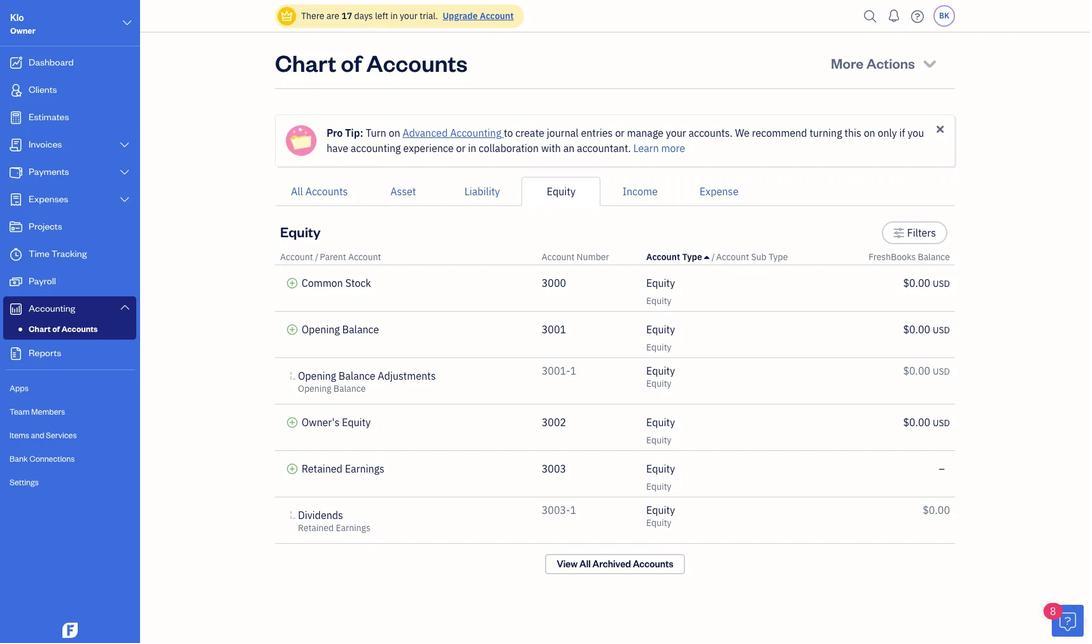 Task type: vqa. For each thing, say whether or not it's contained in the screenshot.
for
no



Task type: locate. For each thing, give the bounding box(es) containing it.
your up more
[[666, 127, 686, 139]]

view all archived accounts link
[[546, 555, 685, 575]]

$0.00 usd for 3000
[[904, 277, 950, 290]]

with
[[541, 142, 561, 155]]

1 $0.00 usd from the top
[[904, 277, 950, 290]]

1 vertical spatial all
[[580, 559, 591, 571]]

all
[[291, 185, 303, 198], [580, 559, 591, 571]]

time
[[29, 248, 50, 260]]

1 type from the left
[[683, 252, 702, 263]]

chevron large down image
[[119, 303, 131, 313]]

expense image
[[8, 194, 24, 206]]

0 vertical spatial chart
[[275, 48, 336, 78]]

advanced
[[403, 127, 448, 139]]

projects link
[[3, 215, 136, 241]]

chevron large down image inside 'expenses' link
[[119, 195, 131, 205]]

0 vertical spatial earnings
[[345, 463, 385, 476]]

account for account / parent account
[[280, 252, 313, 263]]

1 vertical spatial opening
[[298, 370, 336, 383]]

1 vertical spatial in
[[468, 142, 476, 155]]

3 usd from the top
[[933, 366, 950, 378]]

apps
[[10, 383, 29, 394]]

3002
[[542, 417, 566, 429]]

0 horizontal spatial your
[[400, 10, 418, 22]]

team members link
[[3, 401, 136, 424]]

0 vertical spatial opening
[[302, 324, 340, 336]]

balance down "filters"
[[918, 252, 950, 263]]

chart image
[[8, 303, 24, 316]]

retained down dividends
[[298, 523, 334, 534]]

2 1 from the top
[[570, 504, 577, 517]]

1 horizontal spatial type
[[769, 252, 788, 263]]

bank connections
[[10, 454, 75, 464]]

account right the caretup icon
[[716, 252, 749, 263]]

0 vertical spatial or
[[615, 127, 625, 139]]

1 on from the left
[[389, 127, 400, 139]]

1 equity equity from the top
[[647, 277, 675, 307]]

0 vertical spatial all
[[291, 185, 303, 198]]

archived
[[593, 559, 631, 571]]

liability
[[465, 185, 500, 198]]

accounts down have
[[306, 185, 348, 198]]

accounting
[[351, 142, 401, 155]]

are
[[327, 10, 339, 22]]

0 vertical spatial in
[[391, 10, 398, 22]]

settings image
[[893, 225, 905, 241]]

1 horizontal spatial your
[[666, 127, 686, 139]]

common
[[302, 277, 343, 290]]

chart of accounts down days
[[275, 48, 468, 78]]

0 vertical spatial accounting
[[450, 127, 502, 139]]

accounting up the chart of accounts link
[[29, 303, 75, 315]]

klo
[[10, 11, 24, 24]]

expenses link
[[3, 187, 136, 213]]

/ left the parent
[[315, 252, 319, 263]]

1 for 3003-
[[570, 504, 577, 517]]

income
[[623, 185, 658, 198]]

1 horizontal spatial or
[[615, 127, 625, 139]]

bank connections link
[[3, 448, 136, 471]]

on
[[389, 127, 400, 139], [864, 127, 876, 139]]

or
[[615, 127, 625, 139], [456, 142, 466, 155]]

chart down there
[[275, 48, 336, 78]]

3 $0.00 usd from the top
[[904, 365, 950, 378]]

1 horizontal spatial on
[[864, 127, 876, 139]]

you
[[908, 127, 925, 139]]

2 usd from the top
[[933, 325, 950, 336]]

5 equity equity from the top
[[647, 463, 675, 493]]

all inside button
[[291, 185, 303, 198]]

balance down stock
[[342, 324, 379, 336]]

0 horizontal spatial chart of accounts
[[29, 324, 98, 334]]

account sub type
[[716, 252, 788, 263]]

your left trial.
[[400, 10, 418, 22]]

of down 17
[[341, 48, 362, 78]]

0 vertical spatial chart of accounts
[[275, 48, 468, 78]]

1 vertical spatial retained
[[298, 523, 334, 534]]

4 equity equity from the top
[[647, 417, 675, 447]]

project image
[[8, 221, 24, 234]]

expense
[[700, 185, 739, 198]]

2 on from the left
[[864, 127, 876, 139]]

chart of accounts
[[275, 48, 468, 78], [29, 324, 98, 334]]

0 horizontal spatial of
[[52, 324, 60, 334]]

freshbooks
[[869, 252, 916, 263]]

1 vertical spatial of
[[52, 324, 60, 334]]

account number
[[542, 252, 609, 263]]

expense button
[[680, 177, 759, 206]]

journal
[[547, 127, 579, 139]]

2 / from the left
[[712, 252, 715, 263]]

1 vertical spatial chart of accounts
[[29, 324, 98, 334]]

to
[[504, 127, 513, 139]]

$0.00
[[904, 277, 931, 290], [904, 324, 931, 336], [904, 365, 931, 378], [904, 417, 931, 429], [923, 504, 950, 517]]

earnings down owner's equity
[[345, 463, 385, 476]]

type left the caretup icon
[[683, 252, 702, 263]]

4 usd from the top
[[933, 418, 950, 429]]

this
[[845, 127, 862, 139]]

balance for freshbooks balance
[[918, 252, 950, 263]]

1 horizontal spatial of
[[341, 48, 362, 78]]

bk
[[940, 11, 950, 20]]

client image
[[8, 84, 24, 97]]

usd
[[933, 278, 950, 290], [933, 325, 950, 336], [933, 366, 950, 378], [933, 418, 950, 429]]

parent
[[320, 252, 346, 263]]

balance
[[918, 252, 950, 263], [342, 324, 379, 336], [339, 370, 376, 383], [334, 383, 366, 395]]

go to help image
[[908, 7, 928, 26]]

if
[[900, 127, 906, 139]]

1 horizontal spatial chart
[[275, 48, 336, 78]]

equity equity for 3001
[[647, 324, 675, 354]]

2 $0.00 usd from the top
[[904, 324, 950, 336]]

account for account number
[[542, 252, 575, 263]]

chevron large down image
[[121, 15, 133, 31], [119, 140, 131, 150], [119, 168, 131, 178], [119, 195, 131, 205]]

all accounts button
[[275, 177, 364, 206]]

0 horizontal spatial in
[[391, 10, 398, 22]]

0 horizontal spatial /
[[315, 252, 319, 263]]

equity equity for 3003-1
[[647, 504, 675, 529]]

chart inside main "element"
[[29, 324, 51, 334]]

in right left in the left top of the page
[[391, 10, 398, 22]]

0 horizontal spatial chart
[[29, 324, 51, 334]]

upgrade
[[443, 10, 478, 22]]

/
[[315, 252, 319, 263], [712, 252, 715, 263]]

items and services link
[[3, 425, 136, 447]]

tip:
[[345, 127, 363, 139]]

$0.00 for 3000
[[904, 277, 931, 290]]

chart of accounts down accounting link
[[29, 324, 98, 334]]

equity
[[547, 185, 576, 198], [280, 223, 321, 241], [647, 277, 675, 290], [647, 296, 672, 307], [647, 324, 675, 336], [647, 342, 672, 354], [647, 365, 675, 378], [647, 378, 672, 390], [342, 417, 371, 429], [647, 417, 675, 429], [647, 435, 672, 447], [647, 463, 675, 476], [647, 482, 672, 493], [647, 504, 675, 517], [647, 518, 672, 529]]

1 1 from the top
[[570, 365, 577, 378]]

common stock
[[302, 277, 371, 290]]

retained
[[302, 463, 343, 476], [298, 523, 334, 534]]

reports link
[[3, 341, 136, 368]]

1 horizontal spatial /
[[712, 252, 715, 263]]

3003-1
[[542, 504, 577, 517]]

of inside main "element"
[[52, 324, 60, 334]]

recommend
[[752, 127, 807, 139]]

usd for 3001
[[933, 325, 950, 336]]

in down advanced accounting link
[[468, 142, 476, 155]]

3003
[[542, 463, 566, 476]]

3 equity equity from the top
[[647, 365, 675, 390]]

earnings
[[345, 463, 385, 476], [336, 523, 371, 534]]

learn
[[634, 142, 659, 155]]

1 vertical spatial chart
[[29, 324, 51, 334]]

of down accounting link
[[52, 324, 60, 334]]

0 vertical spatial of
[[341, 48, 362, 78]]

accounts down accounting link
[[61, 324, 98, 334]]

0 vertical spatial 1
[[570, 365, 577, 378]]

8
[[1050, 606, 1057, 619]]

balance down opening balance
[[339, 370, 376, 383]]

1 vertical spatial your
[[666, 127, 686, 139]]

chart
[[275, 48, 336, 78], [29, 324, 51, 334]]

turning
[[810, 127, 842, 139]]

main element
[[0, 0, 172, 644]]

chevron large down image for invoices
[[119, 140, 131, 150]]

1
[[570, 365, 577, 378], [570, 504, 577, 517]]

1 vertical spatial accounting
[[29, 303, 75, 315]]

0 horizontal spatial accounting
[[29, 303, 75, 315]]

or up 'accountant.'
[[615, 127, 625, 139]]

0 horizontal spatial all
[[291, 185, 303, 198]]

accounting left the to
[[450, 127, 502, 139]]

accountant.
[[577, 142, 631, 155]]

1 vertical spatial earnings
[[336, 523, 371, 534]]

usd for 3000
[[933, 278, 950, 290]]

$0.00 usd for 3001
[[904, 324, 950, 336]]

account / parent account
[[280, 252, 381, 263]]

2 equity equity from the top
[[647, 324, 675, 354]]

klo owner
[[10, 11, 36, 36]]

equity button
[[522, 177, 601, 206]]

estimate image
[[8, 111, 24, 124]]

reports
[[29, 347, 61, 359]]

your inside to create journal entries or manage your accounts. we recommend turning this on only if  you have accounting experience or in collaboration with an accountant.
[[666, 127, 686, 139]]

3001-1
[[542, 365, 577, 378]]

crown image
[[280, 9, 294, 23]]

0 vertical spatial your
[[400, 10, 418, 22]]

1 horizontal spatial accounting
[[450, 127, 502, 139]]

$0.00 for 3001
[[904, 324, 931, 336]]

dashboard image
[[8, 57, 24, 69]]

account left the caretup icon
[[647, 252, 680, 263]]

retained down owner's
[[302, 463, 343, 476]]

payroll
[[29, 275, 56, 287]]

on right turn
[[389, 127, 400, 139]]

and
[[31, 431, 44, 441]]

or down advanced accounting link
[[456, 142, 466, 155]]

accounts
[[366, 48, 468, 78], [306, 185, 348, 198], [61, 324, 98, 334], [633, 559, 674, 571]]

1 vertical spatial 1
[[570, 504, 577, 517]]

account up 3000
[[542, 252, 575, 263]]

chevrondown image
[[921, 54, 939, 72]]

1 usd from the top
[[933, 278, 950, 290]]

usd for 3002
[[933, 418, 950, 429]]

type right sub
[[769, 252, 788, 263]]

accounting
[[450, 127, 502, 139], [29, 303, 75, 315]]

in inside to create journal entries or manage your accounts. we recommend turning this on only if  you have accounting experience or in collaboration with an accountant.
[[468, 142, 476, 155]]

0 horizontal spatial or
[[456, 142, 466, 155]]

4 $0.00 usd from the top
[[904, 417, 950, 429]]

owner's equity
[[302, 417, 371, 429]]

notifications image
[[884, 3, 905, 29]]

collaboration
[[479, 142, 539, 155]]

6 equity equity from the top
[[647, 504, 675, 529]]

$0.00 usd
[[904, 277, 950, 290], [904, 324, 950, 336], [904, 365, 950, 378], [904, 417, 950, 429]]

in
[[391, 10, 398, 22], [468, 142, 476, 155]]

chart up the reports
[[29, 324, 51, 334]]

equity equity for 3003
[[647, 463, 675, 493]]

an
[[564, 142, 575, 155]]

/ right the caretup icon
[[712, 252, 715, 263]]

1 horizontal spatial in
[[468, 142, 476, 155]]

opening balance
[[302, 324, 379, 336]]

accounts inside button
[[306, 185, 348, 198]]

17
[[342, 10, 352, 22]]

0 horizontal spatial type
[[683, 252, 702, 263]]

payment image
[[8, 166, 24, 179]]

account left the parent
[[280, 252, 313, 263]]

2 type from the left
[[769, 252, 788, 263]]

chevron large down image inside invoices link
[[119, 140, 131, 150]]

on right this
[[864, 127, 876, 139]]

0 horizontal spatial on
[[389, 127, 400, 139]]

earnings down dividends
[[336, 523, 371, 534]]

upgrade account link
[[440, 10, 514, 22]]

filters button
[[882, 222, 948, 245]]



Task type: describe. For each thing, give the bounding box(es) containing it.
more
[[831, 54, 864, 72]]

0 vertical spatial retained
[[302, 463, 343, 476]]

owner's
[[302, 417, 340, 429]]

asset
[[391, 185, 416, 198]]

$0.00 for 3001-1
[[904, 365, 931, 378]]

more actions button
[[820, 48, 950, 78]]

retained earnings
[[302, 463, 385, 476]]

1 horizontal spatial all
[[580, 559, 591, 571]]

equity equity for 3002
[[647, 417, 675, 447]]

invoice image
[[8, 139, 24, 152]]

to create journal entries or manage your accounts. we recommend turning this on only if  you have accounting experience or in collaboration with an accountant.
[[327, 127, 925, 155]]

dashboard
[[29, 56, 74, 68]]

accounts down the there are 17 days left in your trial. upgrade account
[[366, 48, 468, 78]]

usd for 3001-1
[[933, 366, 950, 378]]

accounts.
[[689, 127, 733, 139]]

3003-
[[542, 504, 570, 517]]

resource center badge image
[[1052, 606, 1084, 638]]

account right 'upgrade'
[[480, 10, 514, 22]]

view all archived accounts
[[557, 559, 674, 571]]

team members
[[10, 407, 65, 417]]

apps link
[[3, 378, 136, 400]]

3001-
[[542, 365, 570, 378]]

1 for 3001-
[[570, 365, 577, 378]]

settings link
[[3, 472, 136, 494]]

asset button
[[364, 177, 443, 206]]

freshbooks balance
[[869, 252, 950, 263]]

view
[[557, 559, 578, 571]]

$0.00 for 3002
[[904, 417, 931, 429]]

accounting inside main "element"
[[29, 303, 75, 315]]

3001
[[542, 324, 566, 336]]

adjustments
[[378, 370, 436, 383]]

2 vertical spatial opening
[[298, 383, 332, 395]]

accounting link
[[3, 297, 136, 322]]

sub
[[751, 252, 767, 263]]

learn more
[[634, 142, 685, 155]]

payroll link
[[3, 269, 136, 296]]

chevron large down image for expenses
[[119, 195, 131, 205]]

time tracking link
[[3, 242, 136, 268]]

3000
[[542, 277, 566, 290]]

on inside to create journal entries or manage your accounts. we recommend turning this on only if  you have accounting experience or in collaboration with an accountant.
[[864, 127, 876, 139]]

number
[[577, 252, 609, 263]]

1 horizontal spatial chart of accounts
[[275, 48, 468, 78]]

opening balance adjustments opening balance
[[298, 370, 436, 395]]

equity equity for 3000
[[647, 277, 675, 307]]

opening for opening balance adjustments opening balance
[[298, 370, 336, 383]]

have
[[327, 142, 348, 155]]

entries
[[581, 127, 613, 139]]

your for manage
[[666, 127, 686, 139]]

accounts inside main "element"
[[61, 324, 98, 334]]

chart of accounts link
[[6, 322, 134, 337]]

accounts right 'archived'
[[633, 559, 674, 571]]

balance for opening balance
[[342, 324, 379, 336]]

earnings inside dividends retained earnings
[[336, 523, 371, 534]]

timer image
[[8, 248, 24, 261]]

opening for opening balance
[[302, 324, 340, 336]]

money image
[[8, 276, 24, 289]]

account for account type
[[647, 252, 680, 263]]

actions
[[867, 54, 915, 72]]

freshbooks image
[[60, 624, 80, 639]]

equity equity for 3001-1
[[647, 365, 675, 390]]

expenses
[[29, 193, 68, 205]]

services
[[46, 431, 77, 441]]

equity inside button
[[547, 185, 576, 198]]

more actions
[[831, 54, 915, 72]]

invoices link
[[3, 132, 136, 159]]

account type button
[[647, 252, 710, 263]]

your for in
[[400, 10, 418, 22]]

report image
[[8, 348, 24, 361]]

account type
[[647, 252, 702, 263]]

items
[[10, 431, 29, 441]]

8 button
[[1044, 604, 1084, 638]]

$0.00 usd for 3001-1
[[904, 365, 950, 378]]

left
[[375, 10, 388, 22]]

manage
[[627, 127, 664, 139]]

liability button
[[443, 177, 522, 206]]

there are 17 days left in your trial. upgrade account
[[301, 10, 514, 22]]

estimates
[[29, 111, 69, 123]]

estimates link
[[3, 105, 136, 131]]

we
[[735, 127, 750, 139]]

trial.
[[420, 10, 438, 22]]

1 vertical spatial or
[[456, 142, 466, 155]]

members
[[31, 407, 65, 417]]

there
[[301, 10, 324, 22]]

close image
[[935, 124, 947, 135]]

tracking
[[51, 248, 87, 260]]

advanced accounting link
[[403, 127, 504, 139]]

clients link
[[3, 78, 136, 104]]

chevron large down image for payments
[[119, 168, 131, 178]]

account up stock
[[348, 252, 381, 263]]

caretup image
[[705, 252, 710, 262]]

account for account sub type
[[716, 252, 749, 263]]

experience
[[403, 142, 454, 155]]

pro tip: turn on advanced accounting
[[327, 127, 502, 139]]

$0.00 usd for 3002
[[904, 417, 950, 429]]

search image
[[861, 7, 881, 26]]

learn more link
[[634, 142, 685, 155]]

more
[[662, 142, 685, 155]]

settings
[[10, 478, 39, 488]]

chart of accounts inside the chart of accounts link
[[29, 324, 98, 334]]

retained inside dividends retained earnings
[[298, 523, 334, 534]]

balance for opening balance adjustments opening balance
[[339, 370, 376, 383]]

1 / from the left
[[315, 252, 319, 263]]

income button
[[601, 177, 680, 206]]

bank
[[10, 454, 28, 464]]

filters
[[908, 227, 936, 240]]

owner
[[10, 25, 36, 36]]

balance up owner's equity
[[334, 383, 366, 395]]

invoices
[[29, 138, 62, 150]]

team
[[10, 407, 30, 417]]

stock
[[346, 277, 371, 290]]

dividends
[[298, 510, 343, 522]]



